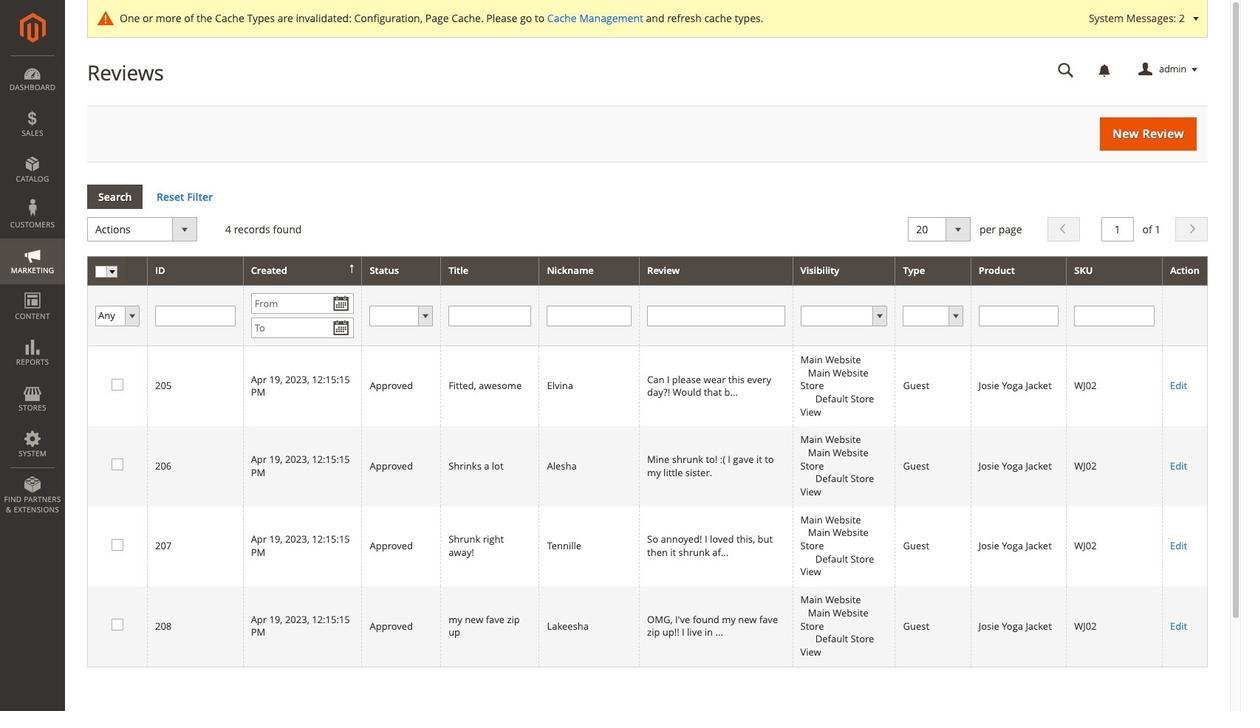 Task type: locate. For each thing, give the bounding box(es) containing it.
None checkbox
[[112, 539, 121, 549]]

magento admin panel image
[[20, 13, 45, 43]]

None checkbox
[[112, 379, 121, 388], [112, 459, 121, 469], [112, 619, 121, 629], [112, 379, 121, 388], [112, 459, 121, 469], [112, 619, 121, 629]]

None text field
[[1101, 217, 1134, 242], [979, 306, 1059, 326], [1074, 306, 1155, 326], [1101, 217, 1134, 242], [979, 306, 1059, 326], [1074, 306, 1155, 326]]

None text field
[[1047, 57, 1084, 83], [155, 306, 235, 326], [448, 306, 531, 326], [547, 306, 632, 326], [647, 306, 785, 326], [1047, 57, 1084, 83], [155, 306, 235, 326], [448, 306, 531, 326], [547, 306, 632, 326], [647, 306, 785, 326]]

From text field
[[251, 293, 354, 314]]

menu bar
[[0, 55, 65, 522]]



Task type: describe. For each thing, give the bounding box(es) containing it.
To text field
[[251, 318, 354, 338]]



